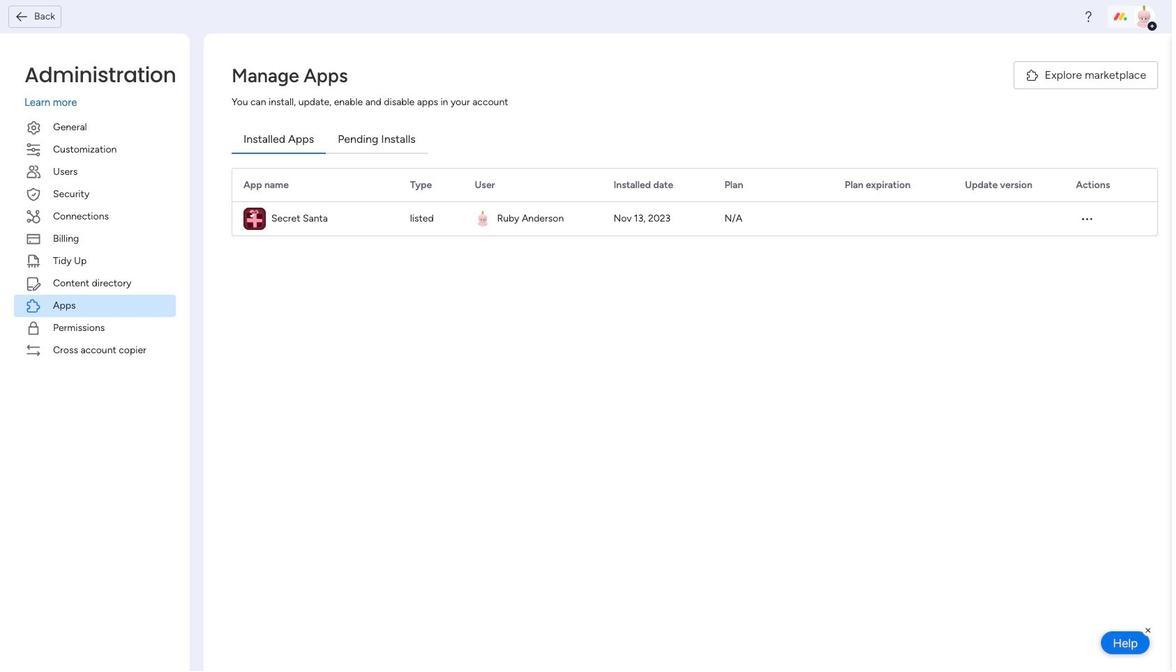 Task type: vqa. For each thing, say whether or not it's contained in the screenshot.
Heading
no



Task type: describe. For each thing, give the bounding box(es) containing it.
1 tab from the left
[[232, 126, 326, 154]]

app actions icon image
[[1080, 212, 1094, 226]]

app logo image
[[244, 208, 266, 230]]

4 cell from the left
[[954, 202, 1065, 236]]



Task type: locate. For each thing, give the bounding box(es) containing it.
ruby anderson image
[[476, 211, 491, 227]]

cell
[[232, 202, 399, 236], [464, 202, 602, 236], [834, 202, 954, 236], [954, 202, 1065, 236]]

tab
[[232, 126, 326, 154], [326, 126, 428, 154]]

ruby anderson image
[[1133, 6, 1156, 28]]

row
[[232, 202, 1158, 236]]

row group
[[232, 169, 1158, 202]]

2 tab from the left
[[326, 126, 428, 154]]

table
[[232, 168, 1158, 237]]

3 cell from the left
[[834, 202, 954, 236]]

help image
[[1082, 10, 1096, 24]]

1 cell from the left
[[232, 202, 399, 236]]

back to workspace image
[[15, 10, 29, 24]]

tab list
[[232, 126, 1158, 154]]

2 cell from the left
[[464, 202, 602, 236]]



